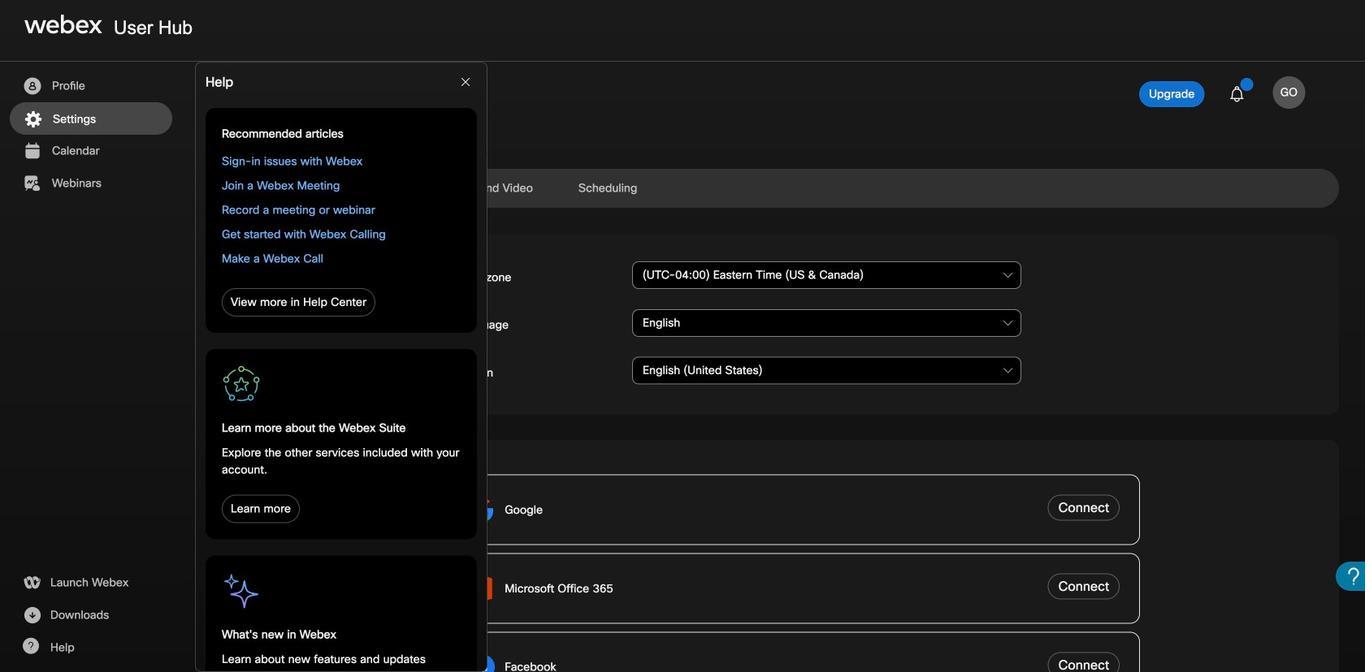 Task type: describe. For each thing, give the bounding box(es) containing it.
suite image
[[222, 572, 261, 611]]

ng help active image
[[22, 639, 39, 655]]

1 tab list from the top
[[195, 120, 1339, 153]]

mds settings_filled image
[[23, 110, 43, 129]]

mds webinar_filled image
[[22, 174, 42, 193]]



Task type: locate. For each thing, give the bounding box(es) containing it.
close image
[[459, 76, 472, 89]]

mds people circle_filled image
[[22, 76, 42, 96]]

mds content download_filled image
[[22, 606, 42, 626]]

1 vertical spatial tab list
[[195, 176, 1339, 202]]

suite image
[[222, 366, 261, 405]]

2 tab list from the top
[[195, 176, 1339, 202]]

tab list
[[195, 120, 1339, 153], [195, 176, 1339, 202]]

mds meetings_filled image
[[22, 141, 42, 161]]

mds webex helix filled image
[[22, 574, 42, 593]]

cisco webex image
[[24, 15, 102, 34]]

0 vertical spatial tab list
[[195, 120, 1339, 153]]



Task type: vqa. For each thing, say whether or not it's contained in the screenshot.
mds check_bold icon
no



